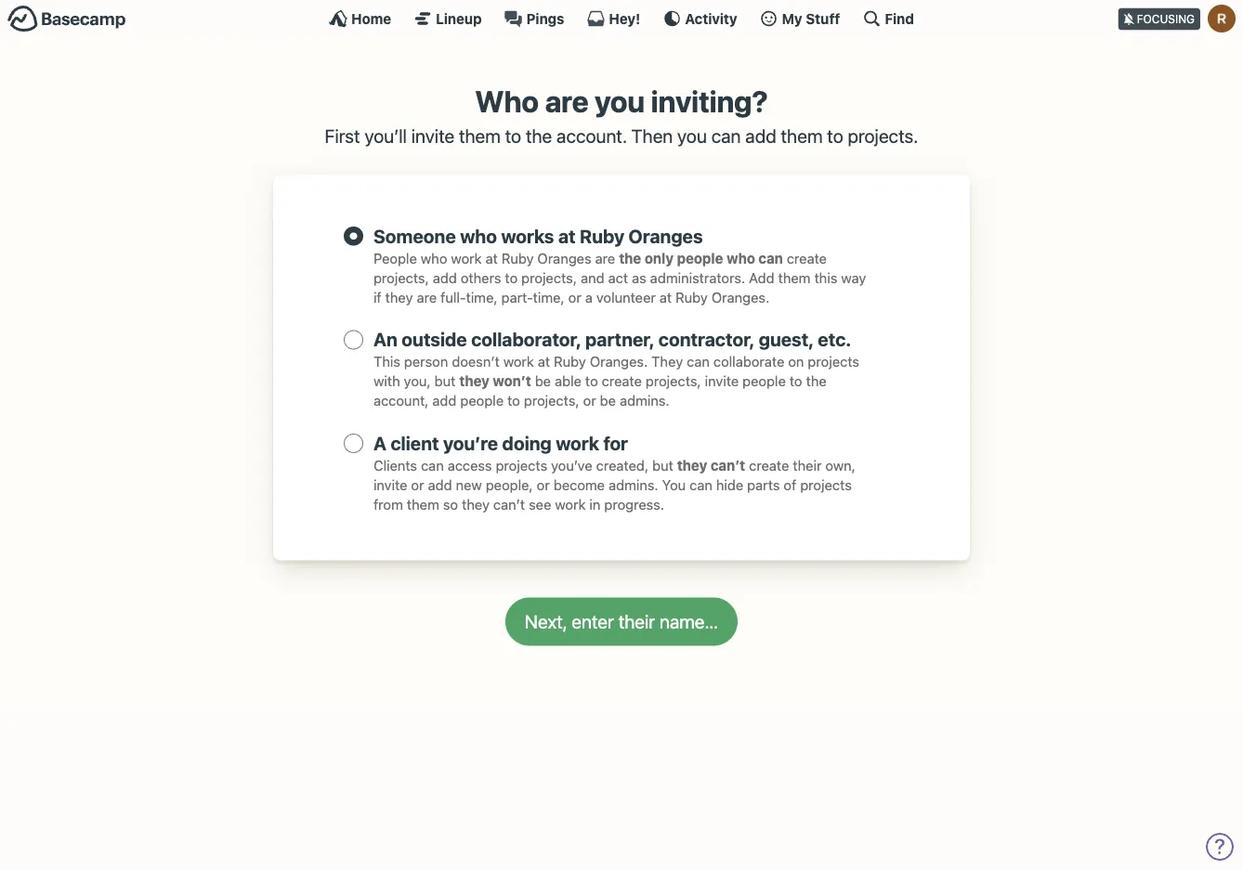 Task type: vqa. For each thing, say whether or not it's contained in the screenshot.
ORANGES. within the create projects, add others to projects, and act as administrators. Add them this way if they are full-time, part-time, or a volunteer at Ruby Oranges.
yes



Task type: describe. For each thing, give the bounding box(es) containing it.
who for work
[[421, 250, 447, 266]]

they
[[652, 354, 683, 370]]

you'll
[[365, 125, 407, 147]]

add inside 'create their own, invite or add new people, or become admins. you can hide parts of projects from them so they can't see work in progress.'
[[428, 477, 452, 493]]

add
[[749, 269, 775, 286]]

created,
[[596, 457, 649, 474]]

them left projects.
[[781, 125, 823, 147]]

ruby inside this person doesn't work at ruby oranges. they can collaborate on projects with you, but
[[554, 354, 586, 370]]

you
[[662, 477, 686, 493]]

people
[[374, 250, 417, 266]]

can inside this person doesn't work at ruby oranges. they can collaborate on projects with you, but
[[687, 354, 710, 370]]

or inside be able to create projects, invite people to the account, add people to projects, or be admins.
[[583, 393, 596, 409]]

add inside create projects, add others to projects, and act as administrators. add them this way if they are full-time, part-time, or a volunteer at ruby oranges.
[[433, 269, 457, 286]]

name…
[[660, 611, 718, 633]]

find
[[885, 10, 914, 26]]

or up the see
[[537, 477, 550, 493]]

their inside 'create their own, invite or add new people, or become admins. you can hide parts of projects from them so they can't see work in progress.'
[[793, 457, 822, 474]]

next, enter their name…
[[525, 611, 718, 633]]

only
[[645, 250, 674, 266]]

at up others
[[486, 250, 498, 266]]

create projects, add others to projects, and act as administrators. add them this way if they are full-time, part-time, or a volunteer at ruby oranges.
[[374, 250, 866, 305]]

doing
[[502, 432, 552, 454]]

they inside 'create their own, invite or add new people, or become admins. you can hide parts of projects from them so they can't see work in progress.'
[[462, 496, 490, 513]]

invite inside 'create their own, invite or add new people, or become admins. you can hide parts of projects from them so they can't see work in progress.'
[[374, 477, 407, 493]]

home
[[351, 10, 391, 26]]

and
[[581, 269, 605, 286]]

ruby inside create projects, add others to projects, and act as administrators. add them this way if they are full-time, part-time, or a volunteer at ruby oranges.
[[676, 289, 708, 305]]

outside
[[402, 329, 467, 350]]

admins. inside be able to create projects, invite people to the account, add people to projects, or be admins.
[[620, 393, 670, 409]]

to left projects.
[[827, 125, 844, 147]]

pings
[[527, 10, 564, 26]]

this
[[374, 354, 400, 370]]

collaborator,
[[471, 329, 581, 350]]

in
[[590, 496, 601, 513]]

projects inside this person doesn't work at ruby oranges. they can collaborate on projects with you, but
[[808, 354, 860, 370]]

clients can access projects you've created, but they can't
[[374, 457, 745, 474]]

projects, down able
[[524, 393, 580, 409]]

contractor,
[[659, 329, 755, 350]]

create inside be able to create projects, invite people to the account, add people to projects, or be admins.
[[602, 373, 642, 389]]

see
[[529, 496, 551, 513]]

you're
[[443, 432, 498, 454]]

2 horizontal spatial are
[[595, 250, 615, 266]]

access
[[448, 457, 492, 474]]

then
[[631, 125, 673, 147]]

can up the 'add'
[[759, 250, 783, 266]]

parts
[[747, 477, 780, 493]]

they up you
[[677, 457, 707, 474]]

the inside be able to create projects, invite people to the account, add people to projects, or be admins.
[[806, 373, 827, 389]]

can inside who are you inviting? first you'll invite them to the account. then you can add them to projects.
[[712, 125, 741, 147]]

2 horizontal spatial who
[[727, 250, 755, 266]]

you've
[[551, 457, 593, 474]]

progress.
[[604, 496, 664, 513]]

etc.
[[818, 329, 851, 350]]

projects, down they
[[646, 373, 701, 389]]

as
[[632, 269, 647, 286]]

a client you're doing work for
[[374, 432, 628, 454]]

able
[[555, 373, 582, 389]]

guest,
[[759, 329, 814, 350]]

are inside create projects, add others to projects, and act as administrators. add them this way if they are full-time, part-time, or a volunteer at ruby oranges.
[[417, 289, 437, 305]]

admins. inside 'create their own, invite or add new people, or become admins. you can hide parts of projects from them so they can't see work in progress.'
[[609, 477, 659, 493]]

ruby down the works
[[502, 250, 534, 266]]

0 horizontal spatial people
[[460, 393, 504, 409]]

clients
[[374, 457, 417, 474]]

create their own, invite or add new people, or become admins. you can hide parts of projects from them so they can't see work in progress.
[[374, 457, 856, 513]]

activity
[[685, 10, 737, 26]]

client
[[391, 432, 439, 454]]

to inside create projects, add others to projects, and act as administrators. add them this way if they are full-time, part-time, or a volunteer at ruby oranges.
[[505, 269, 518, 286]]

find button
[[863, 9, 914, 28]]

1 vertical spatial but
[[652, 457, 674, 474]]

first
[[325, 125, 360, 147]]

this
[[815, 269, 838, 286]]

work up you've on the left of page
[[556, 432, 599, 454]]

if
[[374, 289, 382, 305]]

1 vertical spatial projects
[[496, 457, 547, 474]]

on
[[788, 354, 804, 370]]

them inside create projects, add others to projects, and act as administrators. add them this way if they are full-time, part-time, or a volunteer at ruby oranges.
[[778, 269, 811, 286]]

volunteer
[[596, 289, 656, 305]]

0 vertical spatial you
[[595, 84, 645, 119]]

won't
[[493, 373, 531, 389]]

invite inside who are you inviting? first you'll invite them to the account. then you can add them to projects.
[[411, 125, 455, 147]]

activity link
[[663, 9, 737, 28]]

an outside collaborator, partner, contractor, guest, etc.
[[374, 329, 851, 350]]

to down who
[[505, 125, 521, 147]]

enter
[[572, 611, 614, 633]]

1 vertical spatial you
[[678, 125, 707, 147]]

projects.
[[848, 125, 919, 147]]

my
[[782, 10, 803, 26]]

at inside create projects, add others to projects, and act as administrators. add them this way if they are full-time, part-time, or a volunteer at ruby oranges.
[[660, 289, 672, 305]]

own,
[[826, 457, 856, 474]]

them inside 'create their own, invite or add new people, or become admins. you can hide parts of projects from them so they can't see work in progress.'
[[407, 496, 439, 513]]

who are you inviting? first you'll invite them to the account. then you can add them to projects.
[[325, 84, 919, 147]]

home link
[[329, 9, 391, 28]]

hey! button
[[587, 9, 641, 28]]

projects, down people who work at ruby oranges are the only people who can
[[522, 269, 577, 286]]

collaborate
[[714, 354, 785, 370]]

main element
[[0, 0, 1243, 36]]

who
[[475, 84, 539, 119]]

create for a client you're doing work for
[[749, 457, 789, 474]]

lineup link
[[414, 9, 482, 28]]

but inside this person doesn't work at ruby oranges. they can collaborate on projects with you, but
[[435, 373, 456, 389]]

0 vertical spatial people
[[677, 250, 723, 266]]

be able to create projects, invite people to the account, add people to projects, or be admins.
[[374, 373, 827, 409]]

can inside 'create their own, invite or add new people, or become admins. you can hide parts of projects from them so they can't see work in progress.'
[[690, 477, 713, 493]]

this person doesn't work at ruby oranges. they can collaborate on projects with you, but
[[374, 354, 860, 389]]



Task type: locate. For each thing, give the bounding box(es) containing it.
projects, down people
[[374, 269, 429, 286]]

1 horizontal spatial time,
[[533, 289, 565, 305]]

create down partner, at top
[[602, 373, 642, 389]]

1 vertical spatial invite
[[705, 373, 739, 389]]

2 vertical spatial create
[[749, 457, 789, 474]]

ruby
[[580, 225, 625, 247], [502, 250, 534, 266], [676, 289, 708, 305], [554, 354, 586, 370]]

work inside 'create their own, invite or add new people, or become admins. you can hide parts of projects from them so they can't see work in progress.'
[[555, 496, 586, 513]]

2 horizontal spatial people
[[743, 373, 786, 389]]

are up and
[[595, 250, 615, 266]]

they inside create projects, add others to projects, and act as administrators. add them this way if they are full-time, part-time, or a volunteer at ruby oranges.
[[385, 289, 413, 305]]

people who work at ruby oranges are the only people who can
[[374, 250, 783, 266]]

2 vertical spatial the
[[806, 373, 827, 389]]

1 vertical spatial the
[[619, 250, 641, 266]]

0 horizontal spatial you
[[595, 84, 645, 119]]

2 vertical spatial invite
[[374, 477, 407, 493]]

with
[[374, 373, 400, 389]]

1 horizontal spatial can't
[[711, 457, 745, 474]]

ruby down the "administrators."
[[676, 289, 708, 305]]

1 vertical spatial people
[[743, 373, 786, 389]]

ruby up able
[[554, 354, 586, 370]]

stuff
[[806, 10, 840, 26]]

but down person on the left top of the page
[[435, 373, 456, 389]]

0 horizontal spatial oranges
[[538, 250, 592, 266]]

next,
[[525, 611, 567, 633]]

oranges for works
[[629, 225, 703, 247]]

projects down etc.
[[808, 354, 860, 370]]

to down on
[[790, 373, 803, 389]]

at inside this person doesn't work at ruby oranges. they can collaborate on projects with you, but
[[538, 354, 550, 370]]

2 horizontal spatial the
[[806, 373, 827, 389]]

1 vertical spatial oranges.
[[590, 354, 648, 370]]

oranges. down the 'add'
[[712, 289, 770, 305]]

you up the account.
[[595, 84, 645, 119]]

0 horizontal spatial be
[[535, 373, 551, 389]]

1 horizontal spatial people
[[677, 250, 723, 266]]

create inside 'create their own, invite or add new people, or become admins. you can hide parts of projects from them so they can't see work in progress.'
[[749, 457, 789, 474]]

oranges. inside create projects, add others to projects, and act as administrators. add them this way if they are full-time, part-time, or a volunteer at ruby oranges.
[[712, 289, 770, 305]]

invite right the you'll
[[411, 125, 455, 147]]

add down person on the left top of the page
[[433, 393, 457, 409]]

become
[[554, 477, 605, 493]]

they down new
[[462, 496, 490, 513]]

my stuff button
[[760, 9, 840, 28]]

can't up 'hide'
[[711, 457, 745, 474]]

oranges.
[[712, 289, 770, 305], [590, 354, 648, 370]]

can right you
[[690, 477, 713, 493]]

create
[[787, 250, 827, 266], [602, 373, 642, 389], [749, 457, 789, 474]]

0 vertical spatial can't
[[711, 457, 745, 474]]

are
[[545, 84, 589, 119], [595, 250, 615, 266], [417, 289, 437, 305]]

0 horizontal spatial invite
[[374, 477, 407, 493]]

account.
[[557, 125, 627, 147]]

them left this
[[778, 269, 811, 286]]

oranges up only
[[629, 225, 703, 247]]

to right able
[[585, 373, 598, 389]]

1 horizontal spatial oranges
[[629, 225, 703, 247]]

work up won't
[[503, 354, 534, 370]]

to down won't
[[507, 393, 520, 409]]

2 vertical spatial people
[[460, 393, 504, 409]]

the up the as in the right of the page
[[619, 250, 641, 266]]

of
[[784, 477, 797, 493]]

1 vertical spatial admins.
[[609, 477, 659, 493]]

inviting?
[[651, 84, 768, 119]]

them
[[459, 125, 501, 147], [781, 125, 823, 147], [778, 269, 811, 286], [407, 496, 439, 513]]

add up the full-
[[433, 269, 457, 286]]

be down this person doesn't work at ruby oranges. they can collaborate on projects with you, but
[[600, 393, 616, 409]]

to
[[505, 125, 521, 147], [827, 125, 844, 147], [505, 269, 518, 286], [585, 373, 598, 389], [790, 373, 803, 389], [507, 393, 520, 409]]

projects down doing
[[496, 457, 547, 474]]

they right the if
[[385, 289, 413, 305]]

person
[[404, 354, 448, 370]]

1 horizontal spatial you
[[678, 125, 707, 147]]

oranges for work
[[538, 250, 592, 266]]

2 horizontal spatial invite
[[705, 373, 739, 389]]

pings button
[[504, 9, 564, 28]]

projects,
[[374, 269, 429, 286], [522, 269, 577, 286], [646, 373, 701, 389], [524, 393, 580, 409]]

people up the "administrators."
[[677, 250, 723, 266]]

0 horizontal spatial time,
[[466, 289, 498, 305]]

0 vertical spatial the
[[526, 125, 552, 147]]

create up the parts
[[749, 457, 789, 474]]

0 horizontal spatial oranges.
[[590, 354, 648, 370]]

can't down the people,
[[493, 496, 525, 513]]

the inside who are you inviting? first you'll invite them to the account. then you can add them to projects.
[[526, 125, 552, 147]]

work down become
[[555, 496, 586, 513]]

1 horizontal spatial oranges.
[[712, 289, 770, 305]]

hide
[[716, 477, 744, 493]]

at
[[558, 225, 576, 247], [486, 250, 498, 266], [660, 289, 672, 305], [538, 354, 550, 370]]

who up the 'add'
[[727, 250, 755, 266]]

focusing
[[1137, 13, 1195, 26]]

1 vertical spatial can't
[[493, 496, 525, 513]]

ruby up people who work at ruby oranges are the only people who can
[[580, 225, 625, 247]]

can't inside 'create their own, invite or add new people, or become admins. you can hide parts of projects from them so they can't see work in progress.'
[[493, 496, 525, 513]]

0 vertical spatial oranges
[[629, 225, 703, 247]]

0 vertical spatial be
[[535, 373, 551, 389]]

be
[[535, 373, 551, 389], [600, 393, 616, 409]]

1 vertical spatial oranges
[[538, 250, 592, 266]]

0 vertical spatial invite
[[411, 125, 455, 147]]

0 horizontal spatial who
[[421, 250, 447, 266]]

1 horizontal spatial are
[[545, 84, 589, 119]]

can
[[712, 125, 741, 147], [759, 250, 783, 266], [687, 354, 710, 370], [421, 457, 444, 474], [690, 477, 713, 493]]

they won't
[[459, 373, 531, 389]]

someone who works at ruby oranges
[[374, 225, 703, 247]]

or inside create projects, add others to projects, and act as administrators. add them this way if they are full-time, part-time, or a volunteer at ruby oranges.
[[568, 289, 582, 305]]

them left so
[[407, 496, 439, 513]]

but
[[435, 373, 456, 389], [652, 457, 674, 474]]

1 horizontal spatial the
[[619, 250, 641, 266]]

create inside create projects, add others to projects, and act as administrators. add them this way if they are full-time, part-time, or a volunteer at ruby oranges.
[[787, 250, 827, 266]]

people
[[677, 250, 723, 266], [743, 373, 786, 389], [460, 393, 504, 409]]

full-
[[441, 289, 466, 305]]

1 horizontal spatial be
[[600, 393, 616, 409]]

at up people who work at ruby oranges are the only people who can
[[558, 225, 576, 247]]

people down they won't at the top of page
[[460, 393, 504, 409]]

way
[[841, 269, 866, 286]]

add down "inviting?"
[[746, 125, 777, 147]]

others
[[461, 269, 501, 286]]

invite
[[411, 125, 455, 147], [705, 373, 739, 389], [374, 477, 407, 493]]

focusing button
[[1119, 0, 1243, 36]]

0 vertical spatial projects
[[808, 354, 860, 370]]

a
[[585, 289, 593, 305]]

projects
[[808, 354, 860, 370], [496, 457, 547, 474], [800, 477, 852, 493]]

admins. up progress.
[[609, 477, 659, 493]]

invite down collaborate
[[705, 373, 739, 389]]

admins. down this person doesn't work at ruby oranges. they can collaborate on projects with you, but
[[620, 393, 670, 409]]

they down doesn't
[[459, 373, 490, 389]]

you,
[[404, 373, 431, 389]]

their up of
[[793, 457, 822, 474]]

work up others
[[451, 250, 482, 266]]

oranges up and
[[538, 250, 592, 266]]

work inside this person doesn't work at ruby oranges. they can collaborate on projects with you, but
[[503, 354, 534, 370]]

can down "inviting?"
[[712, 125, 741, 147]]

for
[[603, 432, 628, 454]]

partner,
[[585, 329, 655, 350]]

an
[[374, 329, 398, 350]]

can't
[[711, 457, 745, 474], [493, 496, 525, 513]]

switch accounts image
[[7, 5, 126, 33]]

them down who
[[459, 125, 501, 147]]

works
[[501, 225, 554, 247]]

who down 'someone' on the left of page
[[421, 250, 447, 266]]

1 vertical spatial create
[[602, 373, 642, 389]]

from
[[374, 496, 403, 513]]

1 horizontal spatial invite
[[411, 125, 455, 147]]

at down collaborator,
[[538, 354, 550, 370]]

a
[[374, 432, 387, 454]]

oranges. inside this person doesn't work at ruby oranges. they can collaborate on projects with you, but
[[590, 354, 648, 370]]

0 horizontal spatial the
[[526, 125, 552, 147]]

lineup
[[436, 10, 482, 26]]

act
[[608, 269, 628, 286]]

time, left a
[[533, 289, 565, 305]]

oranges. down partner, at top
[[590, 354, 648, 370]]

so
[[443, 496, 458, 513]]

doesn't
[[452, 354, 500, 370]]

someone
[[374, 225, 456, 247]]

the down etc.
[[806, 373, 827, 389]]

1 vertical spatial be
[[600, 393, 616, 409]]

projects inside 'create their own, invite or add new people, or become admins. you can hide parts of projects from them so they can't see work in progress.'
[[800, 477, 852, 493]]

people,
[[486, 477, 533, 493]]

2 vertical spatial projects
[[800, 477, 852, 493]]

but up you
[[652, 457, 674, 474]]

admins.
[[620, 393, 670, 409], [609, 477, 659, 493]]

ruby image
[[1208, 5, 1236, 33]]

hey!
[[609, 10, 641, 26]]

who
[[460, 225, 497, 247], [421, 250, 447, 266], [727, 250, 755, 266]]

0 vertical spatial create
[[787, 250, 827, 266]]

2 time, from the left
[[533, 289, 565, 305]]

0 horizontal spatial are
[[417, 289, 437, 305]]

you down "inviting?"
[[678, 125, 707, 147]]

0 horizontal spatial can't
[[493, 496, 525, 513]]

work
[[451, 250, 482, 266], [503, 354, 534, 370], [556, 432, 599, 454], [555, 496, 586, 513]]

add inside who are you inviting? first you'll invite them to the account. then you can add them to projects.
[[746, 125, 777, 147]]

1 horizontal spatial who
[[460, 225, 497, 247]]

who up others
[[460, 225, 497, 247]]

are left the full-
[[417, 289, 437, 305]]

invite up the from on the bottom of page
[[374, 477, 407, 493]]

who for works
[[460, 225, 497, 247]]

0 vertical spatial but
[[435, 373, 456, 389]]

1 vertical spatial are
[[595, 250, 615, 266]]

their
[[793, 457, 822, 474], [619, 611, 655, 633]]

people down collaborate
[[743, 373, 786, 389]]

1 horizontal spatial but
[[652, 457, 674, 474]]

or down this person doesn't work at ruby oranges. they can collaborate on projects with you, but
[[583, 393, 596, 409]]

0 vertical spatial their
[[793, 457, 822, 474]]

part-
[[501, 289, 533, 305]]

oranges
[[629, 225, 703, 247], [538, 250, 592, 266]]

1 horizontal spatial their
[[793, 457, 822, 474]]

invite inside be able to create projects, invite people to the account, add people to projects, or be admins.
[[705, 373, 739, 389]]

create for someone who works at ruby oranges
[[787, 250, 827, 266]]

my stuff
[[782, 10, 840, 26]]

0 horizontal spatial but
[[435, 373, 456, 389]]

next, enter their name… link
[[505, 598, 738, 647]]

can down contractor,
[[687, 354, 710, 370]]

to up part-
[[505, 269, 518, 286]]

add up so
[[428, 477, 452, 493]]

1 time, from the left
[[466, 289, 498, 305]]

are inside who are you inviting? first you'll invite them to the account. then you can add them to projects.
[[545, 84, 589, 119]]

time, down others
[[466, 289, 498, 305]]

1 vertical spatial their
[[619, 611, 655, 633]]

create up this
[[787, 250, 827, 266]]

projects down own,
[[800, 477, 852, 493]]

the down who
[[526, 125, 552, 147]]

time,
[[466, 289, 498, 305], [533, 289, 565, 305]]

or left a
[[568, 289, 582, 305]]

add
[[746, 125, 777, 147], [433, 269, 457, 286], [433, 393, 457, 409], [428, 477, 452, 493]]

0 vertical spatial admins.
[[620, 393, 670, 409]]

or down clients
[[411, 477, 424, 493]]

0 vertical spatial oranges.
[[712, 289, 770, 305]]

2 vertical spatial are
[[417, 289, 437, 305]]

0 vertical spatial are
[[545, 84, 589, 119]]

0 horizontal spatial their
[[619, 611, 655, 633]]

are up the account.
[[545, 84, 589, 119]]

be left able
[[535, 373, 551, 389]]

administrators.
[[650, 269, 745, 286]]

can down the client
[[421, 457, 444, 474]]

at down the "administrators."
[[660, 289, 672, 305]]

account,
[[374, 393, 429, 409]]

their right enter
[[619, 611, 655, 633]]

new
[[456, 477, 482, 493]]

add inside be able to create projects, invite people to the account, add people to projects, or be admins.
[[433, 393, 457, 409]]



